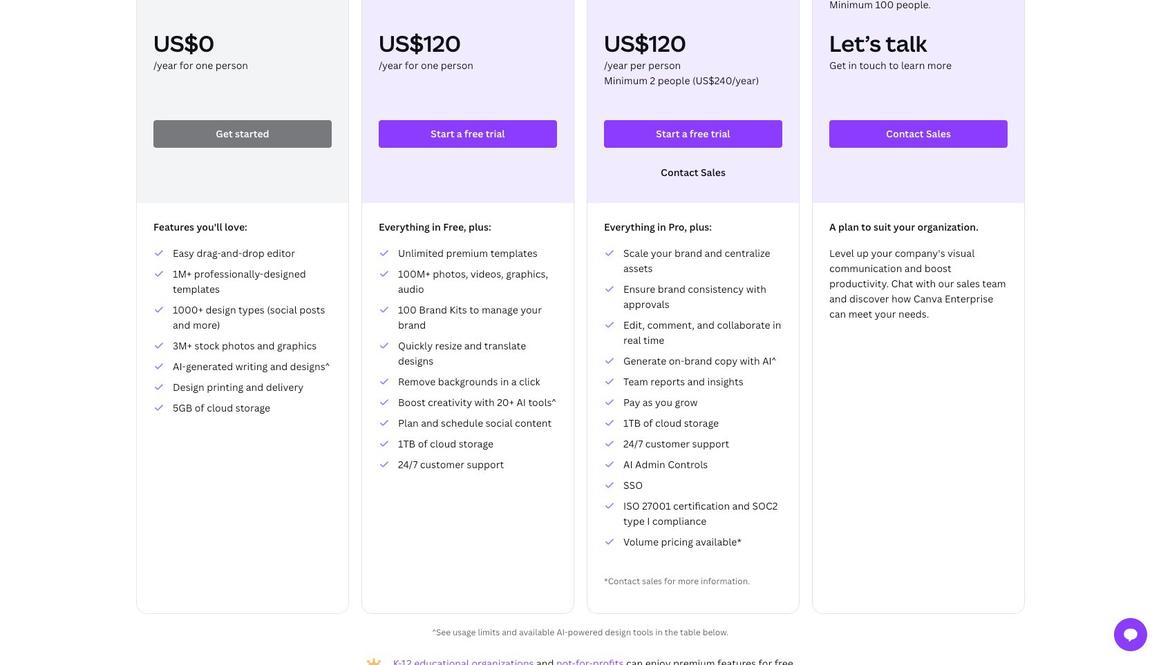 Task type: describe. For each thing, give the bounding box(es) containing it.
open chat image
[[1123, 627, 1140, 644]]



Task type: vqa. For each thing, say whether or not it's contained in the screenshot.
the Open Chat icon
yes



